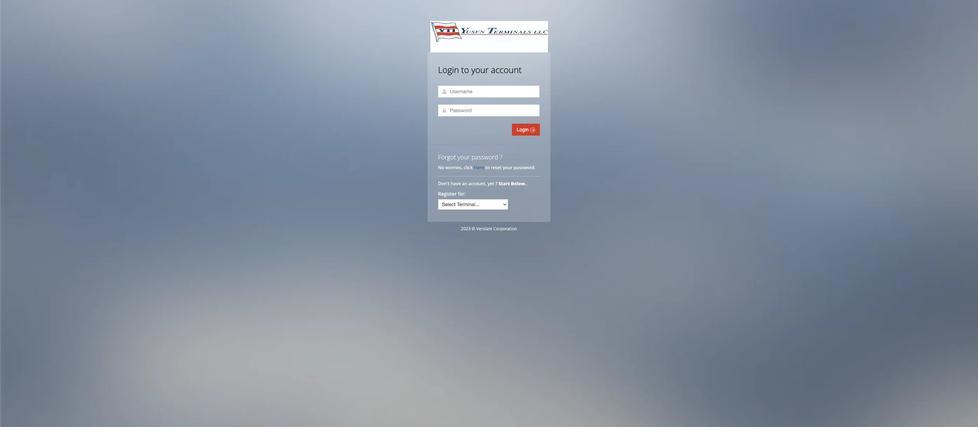 Task type: describe. For each thing, give the bounding box(es) containing it.
password
[[472, 153, 498, 161]]

forgot your password ? no worries, click here to reset your password.
[[438, 153, 536, 171]]

1 horizontal spatial your
[[471, 64, 489, 76]]

start
[[499, 181, 510, 187]]

2023 © versiant corporation
[[461, 226, 517, 232]]

Password password field
[[438, 105, 540, 117]]

login button
[[512, 124, 540, 136]]

0 vertical spatial to
[[461, 64, 469, 76]]

0 horizontal spatial ?
[[495, 181, 497, 187]]

don't
[[438, 181, 450, 187]]

reset
[[491, 164, 502, 171]]

register for:
[[438, 191, 466, 197]]

Username text field
[[438, 86, 540, 98]]

corporation
[[493, 226, 517, 232]]

versiant
[[476, 226, 492, 232]]

account,
[[469, 181, 487, 187]]

2023
[[461, 226, 471, 232]]

yet
[[488, 181, 494, 187]]

account
[[491, 64, 522, 76]]

have
[[451, 181, 461, 187]]

login for login
[[517, 127, 530, 133]]

register
[[438, 191, 457, 197]]

worries,
[[446, 164, 463, 171]]

password.
[[514, 164, 536, 171]]

user image
[[442, 89, 447, 94]]



Task type: vqa. For each thing, say whether or not it's contained in the screenshot.
Gate inside the the lynx provides shippers operating in your terminal with access to operational information and allows them to manage their business by performing functions such as demurrage payments import vacis exam fee payments check container availability for multiple container tracking booking inquiry gate transaction inquiry
no



Task type: locate. For each thing, give the bounding box(es) containing it.
0 vertical spatial ?
[[500, 153, 502, 161]]

1 vertical spatial ?
[[495, 181, 497, 187]]

login for login to your account
[[438, 64, 459, 76]]

login
[[438, 64, 459, 76], [517, 127, 530, 133]]

0 horizontal spatial your
[[458, 153, 470, 161]]

1 vertical spatial login
[[517, 127, 530, 133]]

0 vertical spatial your
[[471, 64, 489, 76]]

your up click
[[458, 153, 470, 161]]

your
[[471, 64, 489, 76], [458, 153, 470, 161], [503, 164, 513, 171]]

? up reset
[[500, 153, 502, 161]]

below.
[[511, 181, 526, 187]]

for:
[[458, 191, 466, 197]]

?
[[500, 153, 502, 161], [495, 181, 497, 187]]

forgot
[[438, 153, 456, 161]]

©
[[472, 226, 475, 232]]

don't have an account, yet ? start below. .
[[438, 181, 529, 187]]

? right yet
[[495, 181, 497, 187]]

0 vertical spatial login
[[438, 64, 459, 76]]

? inside the forgot your password ? no worries, click here to reset your password.
[[500, 153, 502, 161]]

click
[[464, 164, 473, 171]]

to up username text field
[[461, 64, 469, 76]]

login to your account
[[438, 64, 522, 76]]

your right reset
[[503, 164, 513, 171]]

0 horizontal spatial login
[[438, 64, 459, 76]]

1 vertical spatial to
[[485, 164, 490, 171]]

to right here
[[485, 164, 490, 171]]

lock image
[[442, 108, 447, 113]]

to inside the forgot your password ? no worries, click here to reset your password.
[[485, 164, 490, 171]]

an
[[462, 181, 467, 187]]

login inside button
[[517, 127, 530, 133]]

no
[[438, 164, 444, 171]]

.
[[526, 181, 527, 187]]

0 horizontal spatial to
[[461, 64, 469, 76]]

1 horizontal spatial login
[[517, 127, 530, 133]]

swapright image
[[530, 128, 535, 133]]

1 horizontal spatial to
[[485, 164, 490, 171]]

here link
[[474, 164, 484, 171]]

1 vertical spatial your
[[458, 153, 470, 161]]

here
[[474, 164, 484, 171]]

2 vertical spatial your
[[503, 164, 513, 171]]

to
[[461, 64, 469, 76], [485, 164, 490, 171]]

2 horizontal spatial your
[[503, 164, 513, 171]]

1 horizontal spatial ?
[[500, 153, 502, 161]]

your up username text field
[[471, 64, 489, 76]]



